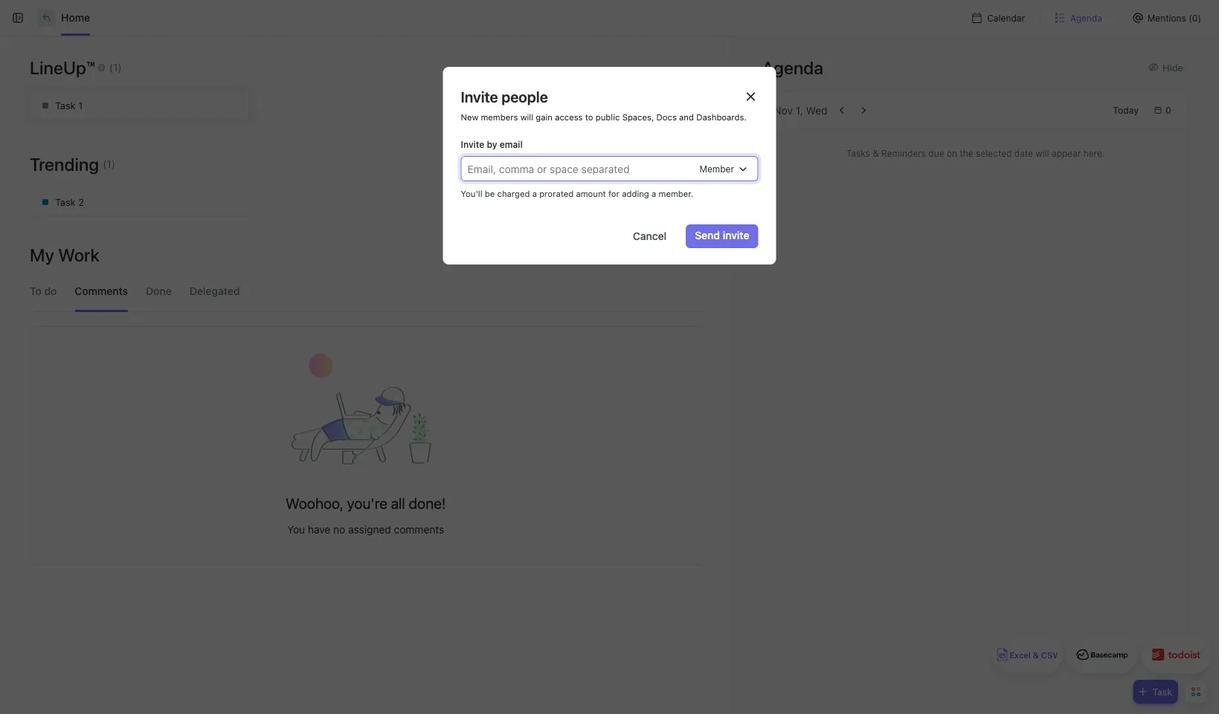 Task type: locate. For each thing, give the bounding box(es) containing it.
0 vertical spatial agenda
[[1071, 13, 1102, 23]]

woohoo, you're all done!
[[286, 495, 446, 513]]

send invite
[[695, 230, 750, 242]]

0 horizontal spatial a
[[532, 189, 537, 199]]

charged
[[497, 189, 530, 199]]

Email, comma or space separated text field
[[463, 157, 699, 181]]

1 vertical spatial invite
[[461, 139, 485, 150]]

0 vertical spatial invite
[[461, 88, 498, 105]]

you
[[287, 524, 305, 536]]

to
[[585, 112, 593, 122]]

1 invite from the top
[[461, 88, 498, 105]]

invite
[[461, 88, 498, 105], [461, 139, 485, 150]]

all
[[391, 495, 405, 513]]

1 horizontal spatial &
[[1033, 651, 1039, 661]]

‎task 1 link
[[30, 92, 250, 120]]

1 vertical spatial &
[[1033, 651, 1039, 661]]

a right "charged"
[[532, 189, 537, 199]]

1 vertical spatial (1)
[[103, 158, 115, 170]]

members
[[481, 112, 518, 122]]

&
[[873, 148, 879, 158], [1033, 651, 1039, 661]]

prorated
[[540, 189, 574, 199]]

invite people
[[461, 88, 548, 105]]

will right date
[[1036, 148, 1049, 158]]

invite up new
[[461, 88, 498, 105]]

0 vertical spatial &
[[873, 148, 879, 158]]

1
[[78, 100, 83, 111]]

1 vertical spatial task
[[1153, 687, 1173, 698]]

1 horizontal spatial will
[[1036, 148, 1049, 158]]

0 horizontal spatial &
[[873, 148, 879, 158]]

0 horizontal spatial agenda
[[762, 57, 824, 78]]

0 vertical spatial will
[[520, 112, 533, 122]]

woohoo,
[[286, 495, 344, 513]]

2 invite from the top
[[461, 139, 485, 150]]

new members will gain access to public spaces, docs and dashboards.
[[461, 112, 747, 122]]

0 horizontal spatial will
[[520, 112, 533, 122]]

& left the csv
[[1033, 651, 1039, 661]]

by
[[487, 139, 497, 150]]

& for tasks
[[873, 148, 879, 158]]

a
[[532, 189, 537, 199], [652, 189, 656, 199]]

hide
[[1163, 62, 1184, 73]]

2 a from the left
[[652, 189, 656, 199]]

& for excel
[[1033, 651, 1039, 661]]

will left gain at top left
[[520, 112, 533, 122]]

task for task
[[1153, 687, 1173, 698]]

0 horizontal spatial task
[[55, 197, 76, 208]]

no
[[333, 524, 345, 536]]

home
[[61, 12, 90, 24]]

appear
[[1052, 148, 1081, 158]]

invite for invite people
[[461, 88, 498, 105]]

0 vertical spatial task
[[55, 197, 76, 208]]

& right tasks
[[873, 148, 879, 158]]

1 a from the left
[[532, 189, 537, 199]]

1 horizontal spatial task
[[1153, 687, 1173, 698]]

you'll
[[461, 189, 483, 199]]

1 vertical spatial will
[[1036, 148, 1049, 158]]

docs
[[657, 112, 677, 122]]

invite left by
[[461, 139, 485, 150]]

task 2 link
[[30, 188, 251, 216]]

1 horizontal spatial a
[[652, 189, 656, 199]]

public
[[596, 112, 620, 122]]

task
[[55, 197, 76, 208], [1153, 687, 1173, 698]]

will
[[520, 112, 533, 122], [1036, 148, 1049, 158]]

and
[[679, 112, 694, 122]]

calendar
[[987, 13, 1025, 23]]

member button
[[695, 160, 752, 178]]

a right adding
[[652, 189, 656, 199]]

today
[[1113, 105, 1139, 116]]

(1) up the ‎task 1 link
[[109, 61, 122, 73]]

(1) right trending
[[103, 158, 115, 170]]

‎task
[[55, 100, 76, 111]]

csv
[[1041, 651, 1058, 661]]

invite by email
[[461, 139, 523, 150]]

agenda
[[1071, 13, 1102, 23], [762, 57, 824, 78]]

‎task 1
[[55, 100, 83, 111]]

(1)
[[109, 61, 122, 73], [103, 158, 115, 170]]

invite for invite by email
[[461, 139, 485, 150]]

dashboards.
[[696, 112, 747, 122]]



Task type: vqa. For each thing, say whether or not it's contained in the screenshot.
the 8 mins to the bottom
no



Task type: describe. For each thing, give the bounding box(es) containing it.
trending
[[30, 154, 99, 175]]

you're
[[347, 495, 387, 513]]

people
[[502, 88, 548, 105]]

access
[[555, 112, 583, 122]]

2
[[78, 197, 84, 208]]

done!
[[409, 495, 446, 513]]

date
[[1015, 148, 1033, 158]]

excel
[[1010, 651, 1031, 661]]

excel & csv
[[1010, 651, 1058, 661]]

0 vertical spatial (1)
[[109, 61, 122, 73]]

task for task 2
[[55, 197, 76, 208]]

reminders
[[882, 148, 926, 158]]

1 vertical spatial agenda
[[762, 57, 824, 78]]

cancel
[[633, 230, 667, 243]]

here.
[[1084, 148, 1105, 158]]

tasks
[[847, 148, 870, 158]]

my
[[30, 245, 54, 266]]

for
[[609, 189, 620, 199]]

work
[[58, 245, 100, 266]]

you'll be charged a prorated amount for adding a member.
[[461, 189, 694, 199]]

be
[[485, 189, 495, 199]]

amount
[[576, 189, 606, 199]]

(1) inside trending (1)
[[103, 158, 115, 170]]

today button
[[1107, 102, 1145, 119]]

my work
[[30, 245, 100, 266]]

member
[[700, 164, 734, 174]]

send
[[695, 230, 720, 242]]

tasks & reminders due on the selected date will appear here.
[[847, 148, 1105, 158]]

assigned
[[348, 524, 391, 536]]

on
[[947, 148, 958, 158]]

trending (1)
[[30, 154, 115, 175]]

due
[[929, 148, 945, 158]]

adding
[[622, 189, 649, 199]]

invite
[[723, 230, 750, 242]]

task 2
[[55, 197, 84, 208]]

spaces,
[[622, 112, 654, 122]]

gain
[[536, 112, 553, 122]]

email
[[500, 139, 523, 150]]

have
[[308, 524, 331, 536]]

new
[[461, 112, 479, 122]]

lineup
[[30, 57, 86, 78]]

1 horizontal spatial agenda
[[1071, 13, 1102, 23]]

member.
[[659, 189, 694, 199]]

excel & csv link
[[992, 637, 1063, 674]]

comments
[[394, 524, 444, 536]]

you have no assigned comments
[[287, 524, 444, 536]]

the
[[960, 148, 974, 158]]

selected
[[976, 148, 1012, 158]]



